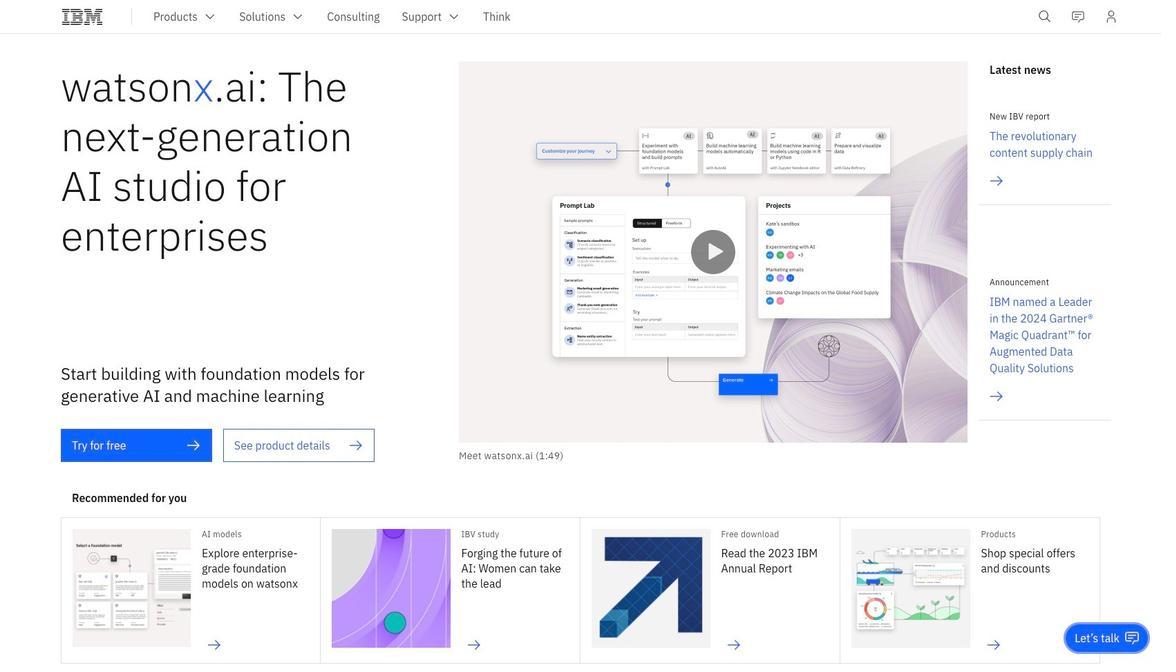 Task type: describe. For each thing, give the bounding box(es) containing it.
let's talk element
[[1075, 631, 1120, 646]]



Task type: vqa. For each thing, say whether or not it's contained in the screenshot.
The Let'S Talk Element
yes



